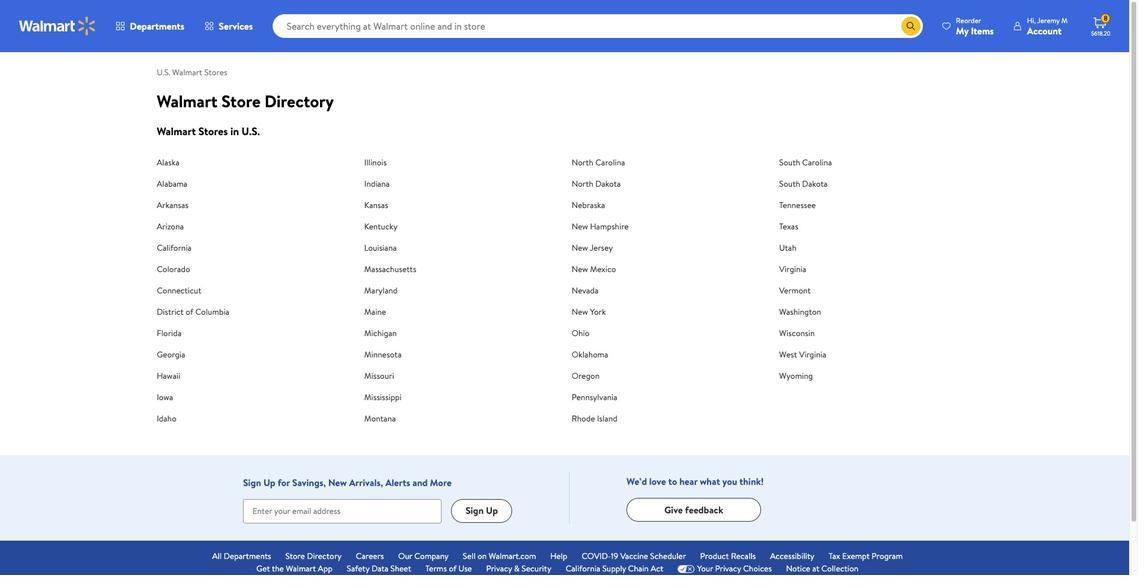 Task type: vqa. For each thing, say whether or not it's contained in the screenshot.


Task type: locate. For each thing, give the bounding box(es) containing it.
mexico
[[591, 264, 617, 276]]

washington
[[780, 306, 822, 318]]

2 privacy from the left
[[716, 563, 742, 575]]

louisiana
[[365, 242, 397, 254]]

2 carolina from the left
[[803, 157, 833, 169]]

1 vertical spatial sign
[[466, 505, 484, 518]]

indiana
[[365, 178, 390, 190]]

Enter your email address field
[[243, 499, 442, 524]]

your privacy choices link
[[678, 563, 772, 575]]

and
[[413, 476, 428, 489]]

new left york
[[572, 306, 589, 318]]

1 north from the top
[[572, 157, 594, 169]]

0 vertical spatial south
[[780, 157, 801, 169]]

1 horizontal spatial sign
[[466, 505, 484, 518]]

arrivals,
[[349, 476, 383, 489]]

all departments
[[212, 551, 271, 563]]

maryland link
[[365, 285, 558, 297]]

1 horizontal spatial dakota
[[803, 178, 828, 190]]

1 dakota from the left
[[596, 178, 621, 190]]

company
[[415, 551, 449, 563]]

walmart image
[[19, 17, 96, 36]]

alabama
[[157, 178, 188, 190]]

arizona link
[[157, 221, 350, 233]]

1 horizontal spatial privacy
[[716, 563, 742, 575]]

dakota for north dakota
[[596, 178, 621, 190]]

sign left for
[[243, 476, 261, 489]]

kentucky
[[365, 221, 398, 233]]

8 $618.20
[[1092, 13, 1111, 37]]

south for south dakota
[[780, 178, 801, 190]]

notice
[[787, 563, 811, 575]]

all
[[212, 551, 222, 563]]

1 carolina from the left
[[596, 157, 626, 169]]

up up sell on walmart.com
[[486, 505, 498, 518]]

new jersey
[[572, 242, 613, 254]]

arizona
[[157, 221, 184, 233]]

new up nevada on the right
[[572, 264, 589, 276]]

stores
[[205, 66, 227, 78], [199, 124, 228, 139]]

nebraska link
[[572, 200, 766, 211]]

sign for sign up for savings, new arrivals, alerts and more
[[243, 476, 261, 489]]

north carolina
[[572, 157, 626, 169]]

1 horizontal spatial of
[[449, 563, 457, 575]]

north up north dakota
[[572, 157, 594, 169]]

safety
[[347, 563, 370, 575]]

maryland
[[365, 285, 398, 297]]

u.s. right the "in"
[[242, 124, 260, 139]]

columbia
[[196, 306, 230, 318]]

tax exempt program get the walmart app
[[257, 551, 903, 575]]

up for sign up for savings, new arrivals, alerts and more
[[264, 476, 276, 489]]

new right savings,
[[328, 476, 347, 489]]

illinois
[[365, 157, 387, 169]]

dakota for south dakota
[[803, 178, 828, 190]]

up inside button
[[486, 505, 498, 518]]

careers
[[356, 551, 384, 563]]

maine link
[[365, 306, 558, 318]]

california inside 'link'
[[566, 563, 601, 575]]

oregon link
[[572, 370, 766, 382]]

wyoming link
[[780, 370, 973, 382]]

my
[[957, 24, 969, 37]]

dakota down north carolina
[[596, 178, 621, 190]]

california for california link at the left top of page
[[157, 242, 192, 254]]

oregon
[[572, 370, 600, 382]]

new left jersey
[[572, 242, 589, 254]]

1 vertical spatial california
[[566, 563, 601, 575]]

sell
[[463, 551, 476, 563]]

1 vertical spatial virginia
[[800, 349, 827, 361]]

of for district
[[186, 306, 194, 318]]

west virginia
[[780, 349, 827, 361]]

north for north carolina
[[572, 157, 594, 169]]

north for north dakota
[[572, 178, 594, 190]]

0 vertical spatial california
[[157, 242, 192, 254]]

carolina up north dakota
[[596, 157, 626, 169]]

tennessee
[[780, 200, 817, 211]]

sign up sell
[[466, 505, 484, 518]]

departments up u.s. walmart stores
[[130, 20, 185, 33]]

massachusetts link
[[365, 264, 558, 276]]

new
[[572, 221, 589, 233], [572, 242, 589, 254], [572, 264, 589, 276], [572, 306, 589, 318], [328, 476, 347, 489]]

0 vertical spatial of
[[186, 306, 194, 318]]

up left for
[[264, 476, 276, 489]]

1 vertical spatial stores
[[199, 124, 228, 139]]

california down covid-
[[566, 563, 601, 575]]

stores left the "in"
[[199, 124, 228, 139]]

m
[[1062, 15, 1068, 25]]

0 vertical spatial departments
[[130, 20, 185, 33]]

south up tennessee
[[780, 178, 801, 190]]

1 horizontal spatial departments
[[224, 551, 271, 563]]

district of columbia link
[[157, 306, 350, 318]]

0 horizontal spatial of
[[186, 306, 194, 318]]

1 horizontal spatial u.s.
[[242, 124, 260, 139]]

help link
[[551, 551, 568, 563]]

new hampshire
[[572, 221, 629, 233]]

north up nebraska
[[572, 178, 594, 190]]

services
[[219, 20, 253, 33]]

oklahoma link
[[572, 349, 766, 361]]

south carolina link
[[780, 157, 973, 169]]

0 horizontal spatial store
[[222, 89, 261, 113]]

hampshire
[[591, 221, 629, 233]]

0 horizontal spatial departments
[[130, 20, 185, 33]]

north
[[572, 157, 594, 169], [572, 178, 594, 190]]

think!
[[740, 475, 764, 488]]

rhode
[[572, 413, 596, 425]]

south up south dakota at the top right
[[780, 157, 801, 169]]

0 horizontal spatial carolina
[[596, 157, 626, 169]]

indiana link
[[365, 178, 558, 190]]

1 vertical spatial store
[[286, 551, 305, 563]]

1 horizontal spatial up
[[486, 505, 498, 518]]

$618.20
[[1092, 29, 1111, 37]]

0 horizontal spatial sign
[[243, 476, 261, 489]]

product
[[701, 551, 730, 563]]

notice at collection link
[[787, 563, 859, 575]]

texas link
[[780, 221, 973, 233]]

1 south from the top
[[780, 157, 801, 169]]

stores up the "walmart store directory"
[[205, 66, 227, 78]]

0 horizontal spatial up
[[264, 476, 276, 489]]

1 vertical spatial up
[[486, 505, 498, 518]]

arkansas
[[157, 200, 189, 211]]

0 vertical spatial stores
[[205, 66, 227, 78]]

new down nebraska
[[572, 221, 589, 233]]

1 horizontal spatial carolina
[[803, 157, 833, 169]]

0 horizontal spatial california
[[157, 242, 192, 254]]

up
[[264, 476, 276, 489], [486, 505, 498, 518]]

departments up the get
[[224, 551, 271, 563]]

1 horizontal spatial california
[[566, 563, 601, 575]]

walmart inside tax exempt program get the walmart app
[[286, 563, 316, 575]]

love
[[650, 475, 667, 488]]

sign inside button
[[466, 505, 484, 518]]

1 vertical spatial south
[[780, 178, 801, 190]]

oklahoma
[[572, 349, 609, 361]]

get
[[257, 563, 270, 575]]

store directory
[[286, 551, 342, 563]]

2 dakota from the left
[[803, 178, 828, 190]]

virginia right west
[[800, 349, 827, 361]]

privacy down 'product recalls'
[[716, 563, 742, 575]]

york
[[591, 306, 606, 318]]

1 vertical spatial u.s.
[[242, 124, 260, 139]]

1 vertical spatial north
[[572, 178, 594, 190]]

0 vertical spatial sign
[[243, 476, 261, 489]]

south carolina
[[780, 157, 833, 169]]

in
[[231, 124, 239, 139]]

of left use
[[449, 563, 457, 575]]

Walmart Site-Wide search field
[[273, 14, 924, 38]]

georgia
[[157, 349, 185, 361]]

Search search field
[[273, 14, 924, 38]]

store up the get the walmart app link
[[286, 551, 305, 563]]

california for california supply chain act
[[566, 563, 601, 575]]

2 north from the top
[[572, 178, 594, 190]]

jersey
[[590, 242, 613, 254]]

8
[[1104, 13, 1109, 23]]

we'd
[[627, 475, 647, 488]]

virginia up vermont
[[780, 264, 807, 276]]

ohio
[[572, 328, 590, 340]]

0 vertical spatial north
[[572, 157, 594, 169]]

new mexico
[[572, 264, 617, 276]]

0 horizontal spatial dakota
[[596, 178, 621, 190]]

covid-19 vaccine scheduler
[[582, 551, 687, 563]]

new york link
[[572, 306, 766, 318]]

store up the "in"
[[222, 89, 261, 113]]

1 vertical spatial of
[[449, 563, 457, 575]]

california up colorado
[[157, 242, 192, 254]]

departments inside popup button
[[130, 20, 185, 33]]

privacy down sell on walmart.com
[[487, 563, 513, 575]]

the
[[272, 563, 284, 575]]

items
[[972, 24, 995, 37]]

supply
[[603, 563, 627, 575]]

carolina up south dakota at the top right
[[803, 157, 833, 169]]

u.s. down departments popup button
[[157, 66, 170, 78]]

notice at collection
[[787, 563, 859, 575]]

of right district
[[186, 306, 194, 318]]

2 south from the top
[[780, 178, 801, 190]]

0 horizontal spatial privacy
[[487, 563, 513, 575]]

dakota down south carolina
[[803, 178, 828, 190]]

use
[[459, 563, 472, 575]]

0 vertical spatial up
[[264, 476, 276, 489]]

0 vertical spatial u.s.
[[157, 66, 170, 78]]



Task type: describe. For each thing, give the bounding box(es) containing it.
new for new york
[[572, 306, 589, 318]]

missouri
[[365, 370, 394, 382]]

our company link
[[399, 551, 449, 563]]

0 vertical spatial directory
[[265, 89, 334, 113]]

maine
[[365, 306, 386, 318]]

illinois link
[[365, 157, 558, 169]]

safety data sheet
[[347, 563, 412, 575]]

jeremy
[[1038, 15, 1061, 25]]

up for sign up
[[486, 505, 498, 518]]

new hampshire link
[[572, 221, 766, 233]]

tax
[[829, 551, 841, 563]]

arkansas link
[[157, 200, 350, 211]]

north carolina link
[[572, 157, 766, 169]]

tax exempt program link
[[829, 551, 903, 563]]

chain
[[629, 563, 649, 575]]

0 vertical spatial virginia
[[780, 264, 807, 276]]

florida
[[157, 328, 182, 340]]

product recalls link
[[701, 551, 757, 563]]

rhode island
[[572, 413, 618, 425]]

services button
[[195, 12, 263, 40]]

vermont link
[[780, 285, 973, 297]]

search icon image
[[907, 21, 916, 31]]

california supply chain act link
[[566, 563, 664, 575]]

ohio link
[[572, 328, 766, 340]]

1 vertical spatial directory
[[307, 551, 342, 563]]

feedback
[[686, 504, 724, 517]]

your privacy choices
[[698, 563, 772, 575]]

privacy choices icon image
[[678, 565, 695, 574]]

tennessee link
[[780, 200, 973, 211]]

on
[[478, 551, 487, 563]]

sign up button
[[452, 499, 513, 523]]

walmart stores in u.s.
[[157, 124, 260, 139]]

act
[[651, 563, 664, 575]]

new for new hampshire
[[572, 221, 589, 233]]

collection
[[822, 563, 859, 575]]

terms
[[426, 563, 447, 575]]

new york
[[572, 306, 606, 318]]

iowa link
[[157, 392, 350, 404]]

south for south carolina
[[780, 157, 801, 169]]

texas
[[780, 221, 799, 233]]

sign for sign up
[[466, 505, 484, 518]]

&
[[515, 563, 520, 575]]

covid-19 vaccine scheduler link
[[582, 551, 687, 563]]

new for new jersey
[[572, 242, 589, 254]]

covid-
[[582, 551, 611, 563]]

new jersey link
[[572, 242, 766, 254]]

what
[[700, 475, 721, 488]]

michigan link
[[365, 328, 558, 340]]

exempt
[[843, 551, 870, 563]]

vaccine
[[621, 551, 649, 563]]

rhode island link
[[572, 413, 766, 425]]

carolina for south carolina
[[803, 157, 833, 169]]

california link
[[157, 242, 350, 254]]

california supply chain act
[[566, 563, 664, 575]]

sell on walmart.com link
[[463, 551, 537, 563]]

montana link
[[365, 413, 558, 425]]

north dakota link
[[572, 178, 766, 190]]

0 vertical spatial store
[[222, 89, 261, 113]]

of for terms
[[449, 563, 457, 575]]

colorado
[[157, 264, 190, 276]]

kansas link
[[365, 200, 558, 211]]

hear
[[680, 475, 698, 488]]

nevada
[[572, 285, 599, 297]]

island
[[597, 413, 618, 425]]

reorder
[[957, 15, 982, 25]]

new for new mexico
[[572, 264, 589, 276]]

safety data sheet link
[[347, 563, 412, 575]]

savings,
[[292, 476, 326, 489]]

security
[[522, 563, 552, 575]]

at
[[813, 563, 820, 575]]

pennsylvania link
[[572, 392, 766, 404]]

mississippi
[[365, 392, 402, 404]]

washington link
[[780, 306, 973, 318]]

sign up
[[466, 505, 498, 518]]

carolina for north carolina
[[596, 157, 626, 169]]

sign up for savings, new arrivals, alerts and more
[[243, 476, 452, 489]]

1 horizontal spatial store
[[286, 551, 305, 563]]

virginia link
[[780, 264, 973, 276]]

iowa
[[157, 392, 173, 404]]

1 privacy from the left
[[487, 563, 513, 575]]

you
[[723, 475, 738, 488]]

we'd love to hear what you think!
[[627, 475, 764, 488]]

district
[[157, 306, 184, 318]]

connecticut link
[[157, 285, 350, 297]]

wyoming
[[780, 370, 814, 382]]

alerts
[[386, 476, 411, 489]]

south dakota
[[780, 178, 828, 190]]

1 vertical spatial departments
[[224, 551, 271, 563]]

hawaii link
[[157, 370, 350, 382]]

walmart.com
[[489, 551, 537, 563]]

sheet
[[391, 563, 412, 575]]

recalls
[[732, 551, 757, 563]]

terms of use
[[426, 563, 472, 575]]

privacy & security link
[[487, 563, 552, 575]]

0 horizontal spatial u.s.
[[157, 66, 170, 78]]

wisconsin
[[780, 328, 815, 340]]

sell on walmart.com
[[463, 551, 537, 563]]

accessibility link
[[771, 551, 815, 563]]

louisiana link
[[365, 242, 558, 254]]

all departments link
[[212, 551, 271, 563]]

accessibility
[[771, 551, 815, 563]]

vermont
[[780, 285, 811, 297]]



